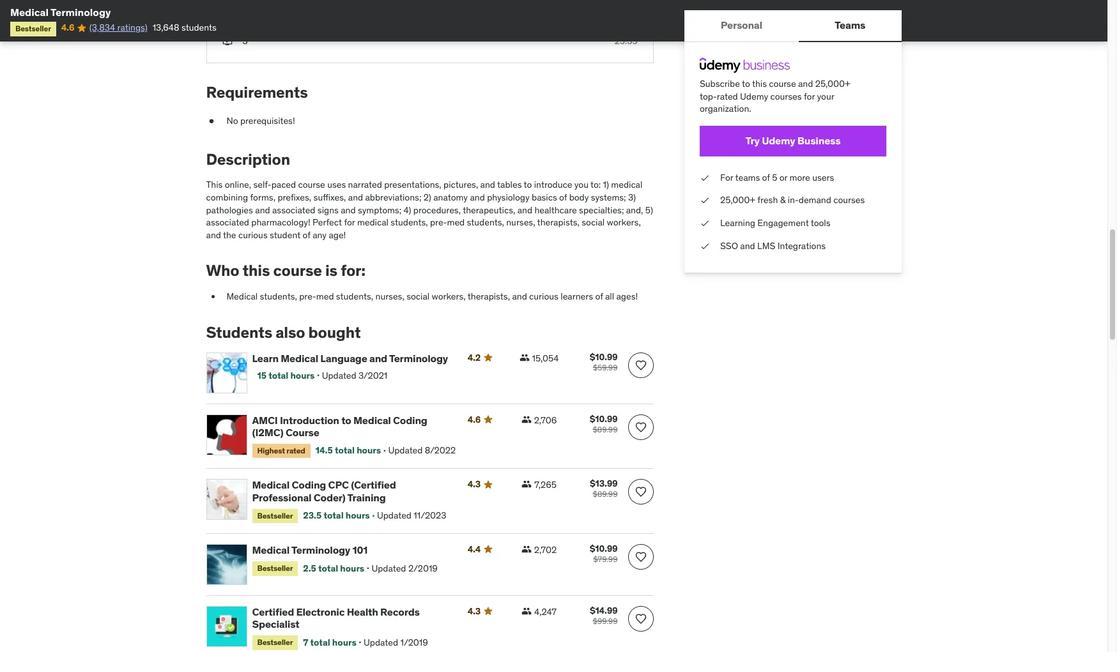 Task type: vqa. For each thing, say whether or not it's contained in the screenshot.
13,648 students
yes



Task type: describe. For each thing, give the bounding box(es) containing it.
sso
[[720, 240, 738, 252]]

cpc
[[328, 479, 349, 492]]

1 vertical spatial nurses,
[[376, 291, 405, 303]]

medical coding  cpc (certified professional coder) training
[[252, 479, 396, 504]]

$13.99 $89.99
[[590, 478, 618, 500]]

$89.99 for amci introduction to medical coding (i2mc) course
[[593, 425, 618, 435]]

15 total hours
[[257, 370, 315, 382]]

udemy inside "link"
[[762, 134, 795, 147]]

presentations,
[[384, 179, 442, 191]]

this online, self-paced course uses narrated presentations, pictures, and tables to introduce you to: 1) medical combining forms, prefixes, suffixes, and abbreviations; 2) anatomy and physiology basics of body systems; 3) pathologies and associated signs and symptoms; 4) procedures, therapeutics, and healthcare specialties; and, 5) associated pharmacology! perfect for medical students, pre-med students, nurses, therapists, social workers, and the curious student of any age!
[[206, 179, 653, 241]]

4.2
[[468, 352, 481, 364]]

1 vertical spatial 25,000+
[[720, 195, 755, 206]]

introduction
[[280, 414, 339, 427]]

try udemy business
[[746, 134, 841, 147]]

you
[[575, 179, 589, 191]]

and down forms,
[[255, 204, 270, 216]]

wishlist image for certified electronic health records specialist
[[635, 613, 647, 626]]

wishlist image for learn medical language and terminology
[[635, 359, 647, 372]]

3 $10.99 from the top
[[590, 544, 618, 555]]

electronic
[[296, 606, 345, 619]]

certified
[[252, 606, 294, 619]]

amci introduction to medical coding (i2mc) course
[[252, 414, 428, 439]]

description
[[206, 149, 290, 169]]

introduce
[[534, 179, 573, 191]]

$89.99 for medical coding  cpc (certified professional coder) training
[[593, 490, 618, 500]]

teams button
[[799, 10, 902, 41]]

0 horizontal spatial this
[[243, 261, 270, 281]]

udemy inside subscribe to this course and 25,000+ top‑rated udemy courses for your organization.
[[740, 91, 768, 102]]

2.5
[[303, 563, 316, 575]]

learn
[[252, 352, 279, 365]]

tables
[[498, 179, 522, 191]]

social inside this online, self-paced course uses narrated presentations, pictures, and tables to introduce you to: 1) medical combining forms, prefixes, suffixes, and abbreviations; 2) anatomy and physiology basics of body systems; 3) pathologies and associated signs and symptoms; 4) procedures, therapeutics, and healthcare specialties; and, 5) associated pharmacology! perfect for medical students, pre-med students, nurses, therapists, social workers, and the curious student of any age!
[[582, 217, 605, 228]]

or
[[780, 172, 788, 183]]

online,
[[225, 179, 251, 191]]

learn medical language and terminology link
[[252, 352, 452, 365]]

requirements
[[206, 83, 308, 102]]

medical for medical coding  cpc (certified professional coder) training
[[252, 479, 290, 492]]

engagement
[[758, 217, 809, 229]]

demand
[[799, 195, 831, 206]]

to inside this online, self-paced course uses narrated presentations, pictures, and tables to introduce you to: 1) medical combining forms, prefixes, suffixes, and abbreviations; 2) anatomy and physiology basics of body systems; 3) pathologies and associated signs and symptoms; 4) procedures, therapeutics, and healthcare specialties; and, 5) associated pharmacology! perfect for medical students, pre-med students, nurses, therapists, social workers, and the curious student of any age!
[[524, 179, 532, 191]]

business
[[798, 134, 841, 147]]

highest
[[257, 446, 285, 456]]

abbreviations;
[[365, 192, 422, 203]]

udemy business image
[[700, 58, 790, 73]]

2,706
[[534, 415, 557, 426]]

ratings)
[[117, 22, 147, 33]]

(3,834
[[89, 22, 115, 33]]

ages!
[[617, 291, 638, 303]]

students, down who this course is for:
[[260, 291, 297, 303]]

suffixes,
[[314, 192, 346, 203]]

no prerequisites!
[[227, 115, 295, 127]]

0 horizontal spatial pre-
[[299, 291, 316, 303]]

and left the tables
[[481, 179, 496, 191]]

$10.99 for coding
[[590, 413, 618, 425]]

professional
[[252, 491, 312, 504]]

medical for medical terminology
[[10, 6, 49, 19]]

rated
[[287, 446, 305, 456]]

3)
[[628, 192, 636, 203]]

highest rated
[[257, 446, 305, 456]]

integrations
[[778, 240, 826, 252]]

xsmall image for 25,000+
[[700, 195, 710, 207]]

$99.99
[[593, 617, 618, 627]]

hours right 15
[[291, 370, 315, 382]]

certified electronic health records specialist
[[252, 606, 420, 631]]

bestseller for medical coding  cpc (certified professional coder) training
[[257, 511, 293, 521]]

1 horizontal spatial 4.6
[[468, 414, 481, 426]]

25,000+ inside subscribe to this course and 25,000+ top‑rated udemy courses for your organization.
[[815, 78, 850, 90]]

specialties;
[[579, 204, 624, 216]]

to inside the amci introduction to medical coding (i2mc) course
[[342, 414, 351, 427]]

this
[[206, 179, 223, 191]]

specialist
[[252, 618, 300, 631]]

lms
[[757, 240, 776, 252]]

fresh
[[758, 195, 778, 206]]

3/2021
[[359, 370, 388, 382]]

who
[[206, 261, 239, 281]]

$10.99 $79.99
[[590, 544, 618, 565]]

for inside subscribe to this course and 25,000+ top‑rated udemy courses for your organization.
[[804, 91, 815, 102]]

learn medical language and terminology
[[252, 352, 448, 365]]

xsmall image left 3
[[222, 35, 232, 47]]

total for terminology
[[318, 563, 338, 575]]

therapists, inside this online, self-paced course uses narrated presentations, pictures, and tables to introduce you to: 1) medical combining forms, prefixes, suffixes, and abbreviations; 2) anatomy and physiology basics of body systems; 3) pathologies and associated signs and symptoms; 4) procedures, therapeutics, and healthcare specialties; and, 5) associated pharmacology! perfect for medical students, pre-med students, nurses, therapists, social workers, and the curious student of any age!
[[537, 217, 580, 228]]

total for introduction
[[335, 445, 355, 457]]

2,702
[[534, 545, 557, 556]]

organization.
[[700, 103, 751, 115]]

and right signs
[[341, 204, 356, 216]]

bought
[[309, 323, 361, 343]]

$10.99 $89.99
[[590, 413, 618, 435]]

2.5 total hours
[[303, 563, 365, 575]]

wishlist image for medical terminology 101
[[635, 551, 647, 564]]

of left 5
[[762, 172, 770, 183]]

top‑rated
[[700, 91, 738, 102]]

and inside learn medical language and terminology link
[[370, 352, 388, 365]]

courses inside subscribe to this course and 25,000+ top‑rated udemy courses for your organization.
[[771, 91, 802, 102]]

medical terminology 101
[[252, 544, 368, 557]]

curious inside this online, self-paced course uses narrated presentations, pictures, and tables to introduce you to: 1) medical combining forms, prefixes, suffixes, and abbreviations; 2) anatomy and physiology basics of body systems; 3) pathologies and associated signs and symptoms; 4) procedures, therapeutics, and healthcare specialties; and, 5) associated pharmacology! perfect for medical students, pre-med students, nurses, therapists, social workers, and the curious student of any age!
[[238, 229, 268, 241]]

students also bought
[[206, 323, 361, 343]]

signs
[[318, 204, 339, 216]]

2)
[[424, 192, 431, 203]]

$79.99
[[593, 555, 618, 565]]

updated 2/2019
[[372, 563, 438, 575]]

0 vertical spatial associated
[[272, 204, 316, 216]]

anatomy
[[434, 192, 468, 203]]

hours for to
[[357, 445, 381, 457]]

14.5
[[316, 445, 333, 457]]

updated down language
[[322, 370, 357, 382]]

3
[[243, 35, 248, 46]]

therapeutics,
[[463, 204, 516, 216]]

hours for health
[[332, 637, 357, 649]]

updated for cpc
[[377, 510, 412, 522]]

25:35
[[615, 35, 638, 46]]

&
[[780, 195, 786, 206]]

5)
[[646, 204, 653, 216]]

combining
[[206, 192, 248, 203]]

15
[[257, 370, 267, 382]]

medical for medical students, pre-med students, nurses, social workers, therapists, and curious learners of all ages!
[[227, 291, 258, 303]]

23.5
[[303, 510, 322, 522]]

medical for medical terminology 101
[[252, 544, 290, 557]]

coding inside the amci introduction to medical coding (i2mc) course
[[393, 414, 428, 427]]

xsmall image for for
[[700, 172, 710, 184]]

of left any
[[303, 229, 311, 241]]

xsmall image for 2,706
[[522, 415, 532, 425]]

amci
[[252, 414, 278, 427]]

of left all
[[596, 291, 603, 303]]

this inside subscribe to this course and 25,000+ top‑rated udemy courses for your organization.
[[752, 78, 767, 90]]

records
[[380, 606, 420, 619]]

0 vertical spatial medical
[[612, 179, 643, 191]]



Task type: locate. For each thing, give the bounding box(es) containing it.
tools
[[811, 217, 831, 229]]

2 wishlist image from the top
[[635, 421, 647, 434]]

this down udemy business image
[[752, 78, 767, 90]]

med inside this online, self-paced course uses narrated presentations, pictures, and tables to introduce you to: 1) medical combining forms, prefixes, suffixes, and abbreviations; 2) anatomy and physiology basics of body systems; 3) pathologies and associated signs and symptoms; 4) procedures, therapeutics, and healthcare specialties; and, 5) associated pharmacology! perfect for medical students, pre-med students, nurses, therapists, social workers, and the curious student of any age!
[[447, 217, 465, 228]]

$14.99
[[590, 606, 618, 617]]

xsmall image
[[222, 35, 232, 47], [206, 115, 216, 128], [700, 217, 710, 230], [700, 240, 710, 253], [520, 353, 530, 363], [522, 415, 532, 425], [522, 480, 532, 490], [522, 607, 532, 617]]

wishlist image right $59.99
[[635, 359, 647, 372]]

medical down symptoms;
[[357, 217, 389, 228]]

xsmall image for 15,054
[[520, 353, 530, 363]]

total
[[269, 370, 289, 382], [335, 445, 355, 457], [324, 510, 344, 522], [318, 563, 338, 575], [310, 637, 330, 649]]

updated 1/2019
[[364, 637, 428, 649]]

1 vertical spatial workers,
[[432, 291, 466, 303]]

hours down training
[[346, 510, 370, 522]]

pharmacology!
[[251, 217, 311, 228]]

2 vertical spatial wishlist image
[[635, 486, 647, 499]]

xsmall image for 7,265
[[522, 480, 532, 490]]

0 horizontal spatial 25,000+
[[720, 195, 755, 206]]

1 horizontal spatial nurses,
[[507, 217, 536, 228]]

updated 11/2023
[[377, 510, 447, 522]]

0 vertical spatial wishlist image
[[635, 551, 647, 564]]

for inside this online, self-paced course uses narrated presentations, pictures, and tables to introduce you to: 1) medical combining forms, prefixes, suffixes, and abbreviations; 2) anatomy and physiology basics of body systems; 3) pathologies and associated signs and symptoms; 4) procedures, therapeutics, and healthcare specialties; and, 5) associated pharmacology! perfect for medical students, pre-med students, nurses, therapists, social workers, and the curious student of any age!
[[344, 217, 355, 228]]

tab list
[[684, 10, 902, 42]]

2 4.3 from the top
[[468, 606, 481, 618]]

13,648 students
[[153, 22, 217, 33]]

0 horizontal spatial workers,
[[432, 291, 466, 303]]

1)
[[603, 179, 609, 191]]

of
[[762, 172, 770, 183], [560, 192, 567, 203], [303, 229, 311, 241], [596, 291, 603, 303]]

med down procedures,
[[447, 217, 465, 228]]

1 vertical spatial wishlist image
[[635, 613, 647, 626]]

associated down the prefixes,
[[272, 204, 316, 216]]

1 vertical spatial therapists,
[[468, 291, 510, 303]]

pre- down who this course is for:
[[299, 291, 316, 303]]

pathologies
[[206, 204, 253, 216]]

1 vertical spatial for
[[344, 217, 355, 228]]

$10.99 right 2,702
[[590, 544, 618, 555]]

perfect
[[313, 217, 342, 228]]

1 vertical spatial $89.99
[[593, 490, 618, 500]]

1 vertical spatial terminology
[[389, 352, 448, 365]]

1 horizontal spatial workers,
[[607, 217, 641, 228]]

forms,
[[250, 192, 276, 203]]

students,
[[391, 217, 428, 228], [467, 217, 504, 228], [260, 291, 297, 303], [336, 291, 374, 303]]

hours down medical terminology 101 link
[[340, 563, 365, 575]]

course inside this online, self-paced course uses narrated presentations, pictures, and tables to introduce you to: 1) medical combining forms, prefixes, suffixes, and abbreviations; 2) anatomy and physiology basics of body systems; 3) pathologies and associated signs and symptoms; 4) procedures, therapeutics, and healthcare specialties; and, 5) associated pharmacology! perfect for medical students, pre-med students, nurses, therapists, social workers, and the curious student of any age!
[[298, 179, 325, 191]]

$89.99 up $13.99
[[593, 425, 618, 435]]

1 vertical spatial xsmall image
[[700, 195, 710, 207]]

medical inside the amci introduction to medical coding (i2mc) course
[[354, 414, 391, 427]]

medical
[[612, 179, 643, 191], [357, 217, 389, 228]]

0 vertical spatial wishlist image
[[635, 359, 647, 372]]

workers, inside this online, self-paced course uses narrated presentations, pictures, and tables to introduce you to: 1) medical combining forms, prefixes, suffixes, and abbreviations; 2) anatomy and physiology basics of body systems; 3) pathologies and associated signs and symptoms; 4) procedures, therapeutics, and healthcare specialties; and, 5) associated pharmacology! perfect for medical students, pre-med students, nurses, therapists, social workers, and the curious student of any age!
[[607, 217, 641, 228]]

associated down pathologies
[[206, 217, 249, 228]]

teams
[[835, 19, 866, 32]]

xsmall image for sso and lms integrations
[[700, 240, 710, 253]]

course up the prefixes,
[[298, 179, 325, 191]]

learning
[[720, 217, 755, 229]]

student
[[270, 229, 301, 241]]

curious left learners
[[530, 291, 559, 303]]

coder)
[[314, 491, 346, 504]]

101
[[353, 544, 368, 557]]

updated 3/2021
[[322, 370, 388, 382]]

and down physiology
[[518, 204, 533, 216]]

in-
[[788, 195, 799, 206]]

0 horizontal spatial 4.6
[[61, 22, 74, 33]]

bestseller for certified electronic health records specialist
[[257, 638, 293, 648]]

4.3 for certified electronic health records specialist
[[468, 606, 481, 618]]

therapists, up 4.2
[[468, 291, 510, 303]]

2 vertical spatial $10.99
[[590, 544, 618, 555]]

hours down the amci introduction to medical coding (i2mc) course link
[[357, 445, 381, 457]]

users
[[812, 172, 834, 183]]

to right the tables
[[524, 179, 532, 191]]

1 vertical spatial course
[[298, 179, 325, 191]]

course left is
[[273, 261, 322, 281]]

0 vertical spatial nurses,
[[507, 217, 536, 228]]

medical
[[10, 6, 49, 19], [227, 291, 258, 303], [281, 352, 318, 365], [354, 414, 391, 427], [252, 479, 290, 492], [252, 544, 290, 557]]

xsmall image left for
[[700, 172, 710, 184]]

updated down training
[[377, 510, 412, 522]]

7 total hours
[[303, 637, 357, 649]]

(certified
[[351, 479, 396, 492]]

2 vertical spatial terminology
[[292, 544, 350, 557]]

0 horizontal spatial for
[[344, 217, 355, 228]]

basics
[[532, 192, 557, 203]]

0 horizontal spatial associated
[[206, 217, 249, 228]]

students, down therapeutics,
[[467, 217, 504, 228]]

1 $89.99 from the top
[[593, 425, 618, 435]]

terminology left 4.2
[[389, 352, 448, 365]]

1 $10.99 from the top
[[590, 351, 618, 363]]

total right 15
[[269, 370, 289, 382]]

course down udemy business image
[[769, 78, 796, 90]]

total right 2.5
[[318, 563, 338, 575]]

bestseller down professional
[[257, 511, 293, 521]]

1 vertical spatial curious
[[530, 291, 559, 303]]

terminology for medical terminology 101
[[292, 544, 350, 557]]

xsmall image left "7,265"
[[522, 480, 532, 490]]

amci introduction to medical coding (i2mc) course link
[[252, 414, 452, 439]]

this
[[752, 78, 767, 90], [243, 261, 270, 281]]

and inside subscribe to this course and 25,000+ top‑rated udemy courses for your organization.
[[798, 78, 813, 90]]

4.3 for medical coding  cpc (certified professional coder) training
[[468, 479, 481, 491]]

7
[[303, 637, 308, 649]]

the
[[223, 229, 236, 241]]

1 vertical spatial wishlist image
[[635, 421, 647, 434]]

1 vertical spatial coding
[[292, 479, 326, 492]]

1 horizontal spatial for
[[804, 91, 815, 102]]

2 $10.99 from the top
[[590, 413, 618, 425]]

and left the
[[206, 229, 221, 241]]

to inside subscribe to this course and 25,000+ top‑rated udemy courses for your organization.
[[742, 78, 750, 90]]

terminology up 2.5
[[292, 544, 350, 557]]

$10.99 $59.99
[[590, 351, 618, 372]]

updated left 8/2022
[[388, 445, 423, 457]]

4)
[[404, 204, 411, 216]]

1 horizontal spatial terminology
[[292, 544, 350, 557]]

to up 14.5 total hours
[[342, 414, 351, 427]]

courses left your
[[771, 91, 802, 102]]

wishlist image right $99.99
[[635, 613, 647, 626]]

for:
[[341, 261, 366, 281]]

(i2mc)
[[252, 426, 284, 439]]

0 vertical spatial this
[[752, 78, 767, 90]]

total right 14.5
[[335, 445, 355, 457]]

terminology for medical terminology
[[51, 6, 111, 19]]

prerequisites!
[[240, 115, 295, 127]]

students, down 4)
[[391, 217, 428, 228]]

course inside subscribe to this course and 25,000+ top‑rated udemy courses for your organization.
[[769, 78, 796, 90]]

1 horizontal spatial medical
[[612, 179, 643, 191]]

courses
[[771, 91, 802, 102], [834, 195, 865, 206]]

course
[[286, 426, 320, 439]]

1 horizontal spatial 25,000+
[[815, 78, 850, 90]]

students
[[182, 22, 217, 33]]

1 horizontal spatial courses
[[834, 195, 865, 206]]

0 vertical spatial workers,
[[607, 217, 641, 228]]

curious right the
[[238, 229, 268, 241]]

is
[[325, 261, 338, 281]]

bestseller down specialist
[[257, 638, 293, 648]]

students, down for: on the top of page
[[336, 291, 374, 303]]

25,000+ up your
[[815, 78, 850, 90]]

1 horizontal spatial curious
[[530, 291, 559, 303]]

0 horizontal spatial medical
[[357, 217, 389, 228]]

try udemy business link
[[700, 126, 887, 157]]

0 horizontal spatial social
[[407, 291, 430, 303]]

coding inside 'medical coding  cpc (certified professional coder) training'
[[292, 479, 326, 492]]

medical inside 'medical coding  cpc (certified professional coder) training'
[[252, 479, 290, 492]]

total right the 7
[[310, 637, 330, 649]]

udemy right try
[[762, 134, 795, 147]]

0 vertical spatial social
[[582, 217, 605, 228]]

0 vertical spatial courses
[[771, 91, 802, 102]]

7,265
[[535, 480, 557, 491]]

1 horizontal spatial coding
[[393, 414, 428, 427]]

1 4.3 from the top
[[468, 479, 481, 491]]

1 vertical spatial 4.6
[[468, 414, 481, 426]]

$10.99 down $59.99
[[590, 413, 618, 425]]

more
[[790, 172, 810, 183]]

paced
[[272, 179, 296, 191]]

$10.99 for terminology
[[590, 351, 618, 363]]

1 vertical spatial this
[[243, 261, 270, 281]]

0 vertical spatial 4.3
[[468, 479, 481, 491]]

1 vertical spatial courses
[[834, 195, 865, 206]]

$89.99 inside $13.99 $89.99
[[593, 490, 618, 500]]

tab list containing personal
[[684, 10, 902, 42]]

$10.99 right 15,054
[[590, 351, 618, 363]]

med down is
[[316, 291, 334, 303]]

therapists, down the healthcare at the top of the page
[[537, 217, 580, 228]]

age!
[[329, 229, 346, 241]]

certified electronic health records specialist link
[[252, 606, 452, 631]]

xsmall image left 'learning'
[[700, 217, 710, 230]]

updated for health
[[364, 637, 398, 649]]

this right who at top left
[[243, 261, 270, 281]]

xsmall image left 2,702
[[522, 545, 532, 555]]

$89.99 inside $10.99 $89.99
[[593, 425, 618, 435]]

25,000+
[[815, 78, 850, 90], [720, 195, 755, 206]]

13,648
[[153, 22, 179, 33]]

courses right demand
[[834, 195, 865, 206]]

1 vertical spatial 4.3
[[468, 606, 481, 618]]

sso and lms integrations
[[720, 240, 826, 252]]

0 vertical spatial $89.99
[[593, 425, 618, 435]]

$10.99
[[590, 351, 618, 363], [590, 413, 618, 425], [590, 544, 618, 555]]

pre- down procedures,
[[430, 217, 447, 228]]

2 vertical spatial to
[[342, 414, 351, 427]]

xsmall image left no
[[206, 115, 216, 128]]

for teams of 5 or more users
[[720, 172, 834, 183]]

0 horizontal spatial med
[[316, 291, 334, 303]]

bestseller left 2.5
[[257, 564, 293, 574]]

5
[[772, 172, 777, 183]]

0 vertical spatial xsmall image
[[700, 172, 710, 184]]

8/2022
[[425, 445, 456, 457]]

coding left the cpc
[[292, 479, 326, 492]]

0 vertical spatial pre-
[[430, 217, 447, 228]]

2 vertical spatial course
[[273, 261, 322, 281]]

0 horizontal spatial curious
[[238, 229, 268, 241]]

xsmall image for 4,247
[[522, 607, 532, 617]]

medical coding  cpc (certified professional coder) training link
[[252, 479, 452, 504]]

personal button
[[684, 10, 799, 41]]

2 wishlist image from the top
[[635, 613, 647, 626]]

subscribe to this course and 25,000+ top‑rated udemy courses for your organization.
[[700, 78, 850, 115]]

xsmall image left 4,247
[[522, 607, 532, 617]]

4,247
[[535, 607, 557, 618]]

wishlist image right $79.99
[[635, 551, 647, 564]]

0 vertical spatial curious
[[238, 229, 268, 241]]

0 horizontal spatial courses
[[771, 91, 802, 102]]

1 vertical spatial associated
[[206, 217, 249, 228]]

0 vertical spatial coding
[[393, 414, 428, 427]]

xsmall image left 15,054
[[520, 353, 530, 363]]

pre-
[[430, 217, 447, 228], [299, 291, 316, 303]]

and down narrated
[[348, 192, 363, 203]]

0 horizontal spatial terminology
[[51, 6, 111, 19]]

1 wishlist image from the top
[[635, 551, 647, 564]]

wishlist image
[[635, 359, 647, 372], [635, 421, 647, 434], [635, 486, 647, 499]]

0 vertical spatial terminology
[[51, 6, 111, 19]]

coding up updated 8/2022
[[393, 414, 428, 427]]

3 wishlist image from the top
[[635, 486, 647, 499]]

0 horizontal spatial coding
[[292, 479, 326, 492]]

pre- inside this online, self-paced course uses narrated presentations, pictures, and tables to introduce you to: 1) medical combining forms, prefixes, suffixes, and abbreviations; 2) anatomy and physiology basics of body systems; 3) pathologies and associated signs and symptoms; 4) procedures, therapeutics, and healthcare specialties; and, 5) associated pharmacology! perfect for medical students, pre-med students, nurses, therapists, social workers, and the curious student of any age!
[[430, 217, 447, 228]]

0 horizontal spatial therapists,
[[468, 291, 510, 303]]

nurses, inside this online, self-paced course uses narrated presentations, pictures, and tables to introduce you to: 1) medical combining forms, prefixes, suffixes, and abbreviations; 2) anatomy and physiology basics of body systems; 3) pathologies and associated signs and symptoms; 4) procedures, therapeutics, and healthcare specialties; and, 5) associated pharmacology! perfect for medical students, pre-med students, nurses, therapists, social workers, and the curious student of any age!
[[507, 217, 536, 228]]

medical up 3)
[[612, 179, 643, 191]]

and up 3/2021
[[370, 352, 388, 365]]

who this course is for:
[[206, 261, 366, 281]]

course
[[769, 78, 796, 90], [298, 179, 325, 191], [273, 261, 322, 281]]

and up try udemy business
[[798, 78, 813, 90]]

xsmall image
[[700, 172, 710, 184], [700, 195, 710, 207], [522, 545, 532, 555]]

$89.99 up $10.99 $79.99
[[593, 490, 618, 500]]

2/2019
[[409, 563, 438, 575]]

0 horizontal spatial nurses,
[[376, 291, 405, 303]]

hours down "certified electronic health records specialist" link
[[332, 637, 357, 649]]

1 vertical spatial social
[[407, 291, 430, 303]]

bestseller for medical terminology 101
[[257, 564, 293, 574]]

1 horizontal spatial to
[[524, 179, 532, 191]]

updated for to
[[388, 445, 423, 457]]

4.6 down 4.2
[[468, 414, 481, 426]]

0 vertical spatial course
[[769, 78, 796, 90]]

4.6
[[61, 22, 74, 33], [468, 414, 481, 426]]

wishlist image right $13.99 $89.99
[[635, 486, 647, 499]]

and left learners
[[512, 291, 527, 303]]

for left your
[[804, 91, 815, 102]]

teams
[[735, 172, 760, 183]]

hours for cpc
[[346, 510, 370, 522]]

2 $89.99 from the top
[[593, 490, 618, 500]]

total for coding
[[324, 510, 344, 522]]

total for electronic
[[310, 637, 330, 649]]

bestseller down medical terminology
[[15, 24, 51, 33]]

0 vertical spatial to
[[742, 78, 750, 90]]

self-
[[253, 179, 272, 191]]

1 vertical spatial udemy
[[762, 134, 795, 147]]

and up therapeutics,
[[470, 192, 485, 203]]

for
[[720, 172, 733, 183]]

wishlist image for medical coding  cpc (certified professional coder) training
[[635, 486, 647, 499]]

0 vertical spatial 25,000+
[[815, 78, 850, 90]]

1 vertical spatial to
[[524, 179, 532, 191]]

0 horizontal spatial to
[[342, 414, 351, 427]]

4.6 down medical terminology
[[61, 22, 74, 33]]

15,054
[[532, 353, 559, 364]]

0 vertical spatial udemy
[[740, 91, 768, 102]]

1 horizontal spatial therapists,
[[537, 217, 580, 228]]

1 vertical spatial med
[[316, 291, 334, 303]]

personal
[[721, 19, 762, 32]]

0 vertical spatial therapists,
[[537, 217, 580, 228]]

2 horizontal spatial terminology
[[389, 352, 448, 365]]

0 vertical spatial med
[[447, 217, 465, 228]]

1 vertical spatial medical
[[357, 217, 389, 228]]

1 horizontal spatial this
[[752, 78, 767, 90]]

0 vertical spatial 4.6
[[61, 22, 74, 33]]

xsmall image for no prerequisites!
[[206, 115, 216, 128]]

training
[[348, 491, 386, 504]]

wishlist image
[[635, 551, 647, 564], [635, 613, 647, 626]]

0 vertical spatial for
[[804, 91, 815, 102]]

for up age!
[[344, 217, 355, 228]]

updated for 101
[[372, 563, 406, 575]]

updated left 1/2019
[[364, 637, 398, 649]]

25,000+ up 'learning'
[[720, 195, 755, 206]]

1 horizontal spatial associated
[[272, 204, 316, 216]]

medical students, pre-med students, nurses, social workers, therapists, and curious learners of all ages!
[[227, 291, 638, 303]]

udemy up organization.
[[740, 91, 768, 102]]

updated left 2/2019
[[372, 563, 406, 575]]

and,
[[626, 204, 644, 216]]

terminology up '(3,834'
[[51, 6, 111, 19]]

1 wishlist image from the top
[[635, 359, 647, 372]]

1 horizontal spatial med
[[447, 217, 465, 228]]

1/2019
[[401, 637, 428, 649]]

to:
[[591, 179, 601, 191]]

0 vertical spatial $10.99
[[590, 351, 618, 363]]

updated 8/2022
[[388, 445, 456, 457]]

1 horizontal spatial social
[[582, 217, 605, 228]]

to down udemy business image
[[742, 78, 750, 90]]

and right sso
[[740, 240, 755, 252]]

2 vertical spatial xsmall image
[[522, 545, 532, 555]]

xsmall image right 5)
[[700, 195, 710, 207]]

students
[[206, 323, 272, 343]]

total down coder)
[[324, 510, 344, 522]]

1 horizontal spatial pre-
[[430, 217, 447, 228]]

of up the healthcare at the top of the page
[[560, 192, 567, 203]]

(3,834 ratings)
[[89, 22, 147, 33]]

xsmall image for learning engagement tools
[[700, 217, 710, 230]]

wishlist image for amci introduction to medical coding (i2mc) course
[[635, 421, 647, 434]]

2 horizontal spatial to
[[742, 78, 750, 90]]

xsmall image left sso
[[700, 240, 710, 253]]

wishlist image right $10.99 $89.99
[[635, 421, 647, 434]]

xsmall image left "2,706"
[[522, 415, 532, 425]]

1 vertical spatial pre-
[[299, 291, 316, 303]]

hours for 101
[[340, 563, 365, 575]]

1 vertical spatial $10.99
[[590, 413, 618, 425]]

coding
[[393, 414, 428, 427], [292, 479, 326, 492]]



